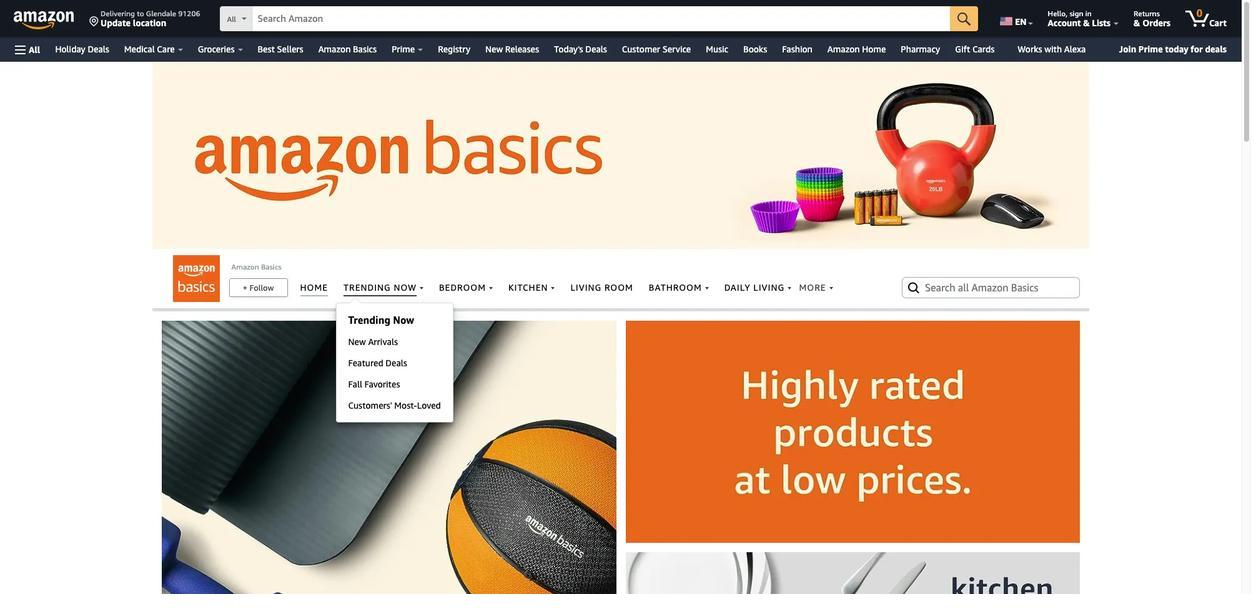 Task type: describe. For each thing, give the bounding box(es) containing it.
releases
[[505, 44, 539, 54]]

join
[[1120, 44, 1137, 54]]

in
[[1086, 9, 1092, 18]]

today's deals
[[554, 44, 607, 54]]

with
[[1045, 44, 1062, 54]]

follow
[[250, 283, 274, 293]]

customer
[[622, 44, 660, 54]]

fashion
[[782, 44, 813, 54]]

gift
[[955, 44, 971, 54]]

customer service link
[[615, 41, 699, 58]]

cart
[[1210, 17, 1227, 28]]

books link
[[736, 41, 775, 58]]

+ follow button
[[230, 279, 287, 297]]

& for account
[[1084, 17, 1090, 28]]

en
[[1015, 16, 1027, 27]]

account
[[1048, 17, 1081, 28]]

returns & orders
[[1134, 9, 1171, 28]]

all inside button
[[29, 44, 40, 55]]

alexa
[[1065, 44, 1086, 54]]

groceries link
[[190, 41, 250, 58]]

all inside search box
[[227, 14, 236, 24]]

sellers
[[277, 44, 303, 54]]

update
[[101, 17, 131, 28]]

join prime today for deals link
[[1115, 41, 1232, 57]]

sign
[[1070, 9, 1084, 18]]

Search Amazon text field
[[253, 7, 950, 31]]

works
[[1018, 44, 1043, 54]]

91206
[[178, 9, 200, 18]]

to
[[137, 9, 144, 18]]

medical
[[124, 44, 155, 54]]

orders
[[1143, 17, 1171, 28]]

+
[[243, 283, 248, 293]]

prime link
[[384, 41, 431, 58]]

hello,
[[1048, 9, 1068, 18]]

1 horizontal spatial amazon
[[318, 44, 351, 54]]

today's
[[554, 44, 583, 54]]

amazon basics logo image
[[173, 256, 220, 302]]

fashion link
[[775, 41, 820, 58]]

best
[[258, 44, 275, 54]]

0 horizontal spatial amazon
[[231, 262, 259, 272]]

search image
[[907, 281, 922, 296]]

join prime today for deals
[[1120, 44, 1227, 54]]

all button
[[9, 37, 46, 62]]

holiday
[[55, 44, 85, 54]]

2 horizontal spatial amazon
[[828, 44, 860, 54]]

registry
[[438, 44, 471, 54]]

music link
[[699, 41, 736, 58]]

& for returns
[[1134, 17, 1141, 28]]

today's deals link
[[547, 41, 615, 58]]

2 prime from the left
[[1139, 44, 1163, 54]]

pharmacy link
[[894, 41, 948, 58]]

amazon home
[[828, 44, 886, 54]]

works with alexa
[[1018, 44, 1086, 54]]

All search field
[[220, 6, 979, 32]]

care
[[157, 44, 175, 54]]

1 prime from the left
[[392, 44, 415, 54]]

delivering
[[101, 9, 135, 18]]

returns
[[1134, 9, 1160, 18]]



Task type: vqa. For each thing, say whether or not it's contained in the screenshot.
popover icon
no



Task type: locate. For each thing, give the bounding box(es) containing it.
best sellers link
[[250, 41, 311, 58]]

amazon basics link
[[311, 41, 384, 58], [231, 262, 282, 272]]

basics inside navigation navigation
[[353, 44, 377, 54]]

None submit
[[950, 6, 979, 31]]

0 horizontal spatial all
[[29, 44, 40, 55]]

prime
[[392, 44, 415, 54], [1139, 44, 1163, 54]]

amazon basics
[[318, 44, 377, 54], [231, 262, 282, 272]]

deals
[[88, 44, 109, 54], [586, 44, 607, 54]]

deals right the holiday
[[88, 44, 109, 54]]

amazon image
[[14, 11, 74, 30]]

gift cards link
[[948, 41, 1010, 58]]

amazon home link
[[820, 41, 894, 58]]

0 horizontal spatial amazon basics link
[[231, 262, 282, 272]]

glendale
[[146, 9, 176, 18]]

prime left 'registry'
[[392, 44, 415, 54]]

navigation navigation
[[0, 0, 1242, 62]]

deals for holiday deals
[[88, 44, 109, 54]]

0 horizontal spatial deals
[[88, 44, 109, 54]]

deals
[[1206, 44, 1227, 54]]

amazon basics right sellers
[[318, 44, 377, 54]]

1 vertical spatial all
[[29, 44, 40, 55]]

+ follow
[[243, 283, 274, 293]]

1 horizontal spatial &
[[1134, 17, 1141, 28]]

new
[[486, 44, 503, 54]]

deals right today's
[[586, 44, 607, 54]]

gift cards
[[955, 44, 995, 54]]

account & lists
[[1048, 17, 1111, 28]]

1 vertical spatial amazon basics
[[231, 262, 282, 272]]

0 vertical spatial basics
[[353, 44, 377, 54]]

basics up follow
[[261, 262, 282, 272]]

amazon left home
[[828, 44, 860, 54]]

1 horizontal spatial all
[[227, 14, 236, 24]]

Search all Amazon Basics search field
[[925, 277, 1060, 299]]

0 horizontal spatial basics
[[261, 262, 282, 272]]

basics
[[353, 44, 377, 54], [261, 262, 282, 272]]

all down amazon image
[[29, 44, 40, 55]]

hello, sign in
[[1048, 9, 1092, 18]]

holiday deals
[[55, 44, 109, 54]]

deals for today's deals
[[586, 44, 607, 54]]

for
[[1191, 44, 1203, 54]]

today
[[1166, 44, 1189, 54]]

&
[[1084, 17, 1090, 28], [1134, 17, 1141, 28]]

en link
[[993, 3, 1039, 34]]

medical care
[[124, 44, 175, 54]]

& left orders
[[1134, 17, 1141, 28]]

works with alexa link
[[1010, 41, 1094, 58]]

0 vertical spatial all
[[227, 14, 236, 24]]

1 vertical spatial basics
[[261, 262, 282, 272]]

all up groceries link on the left
[[227, 14, 236, 24]]

new releases
[[486, 44, 539, 54]]

music
[[706, 44, 729, 54]]

1 horizontal spatial amazon basics
[[318, 44, 377, 54]]

location
[[133, 17, 166, 28]]

lists
[[1092, 17, 1111, 28]]

holiday deals link
[[48, 41, 117, 58]]

groceries
[[198, 44, 235, 54]]

cards
[[973, 44, 995, 54]]

0 horizontal spatial amazon basics
[[231, 262, 282, 272]]

1 deals from the left
[[88, 44, 109, 54]]

medical care link
[[117, 41, 190, 58]]

none submit inside all search box
[[950, 6, 979, 31]]

customer service
[[622, 44, 691, 54]]

amazon basics link up '+ follow' button
[[231, 262, 282, 272]]

1 horizontal spatial amazon basics link
[[311, 41, 384, 58]]

amazon basics link right sellers
[[311, 41, 384, 58]]

1 vertical spatial amazon basics link
[[231, 262, 282, 272]]

registry link
[[431, 41, 478, 58]]

home
[[862, 44, 886, 54]]

delivering to glendale 91206 update location
[[101, 9, 200, 28]]

0 horizontal spatial prime
[[392, 44, 415, 54]]

0
[[1197, 7, 1203, 19]]

pharmacy
[[901, 44, 940, 54]]

0 horizontal spatial &
[[1084, 17, 1090, 28]]

books
[[744, 44, 767, 54]]

service
[[663, 44, 691, 54]]

all
[[227, 14, 236, 24], [29, 44, 40, 55]]

prime right join
[[1139, 44, 1163, 54]]

basics left prime link
[[353, 44, 377, 54]]

amazon right sellers
[[318, 44, 351, 54]]

1 horizontal spatial deals
[[586, 44, 607, 54]]

2 deals from the left
[[586, 44, 607, 54]]

amazon
[[318, 44, 351, 54], [828, 44, 860, 54], [231, 262, 259, 272]]

best sellers
[[258, 44, 303, 54]]

0 vertical spatial amazon basics
[[318, 44, 377, 54]]

amazon up "+"
[[231, 262, 259, 272]]

new releases link
[[478, 41, 547, 58]]

1 horizontal spatial prime
[[1139, 44, 1163, 54]]

& inside "returns & orders"
[[1134, 17, 1141, 28]]

1 horizontal spatial basics
[[353, 44, 377, 54]]

amazon basics up '+ follow' button
[[231, 262, 282, 272]]

amazon basics inside navigation navigation
[[318, 44, 377, 54]]

& left "lists"
[[1084, 17, 1090, 28]]

0 vertical spatial amazon basics link
[[311, 41, 384, 58]]

2 & from the left
[[1134, 17, 1141, 28]]

1 & from the left
[[1084, 17, 1090, 28]]



